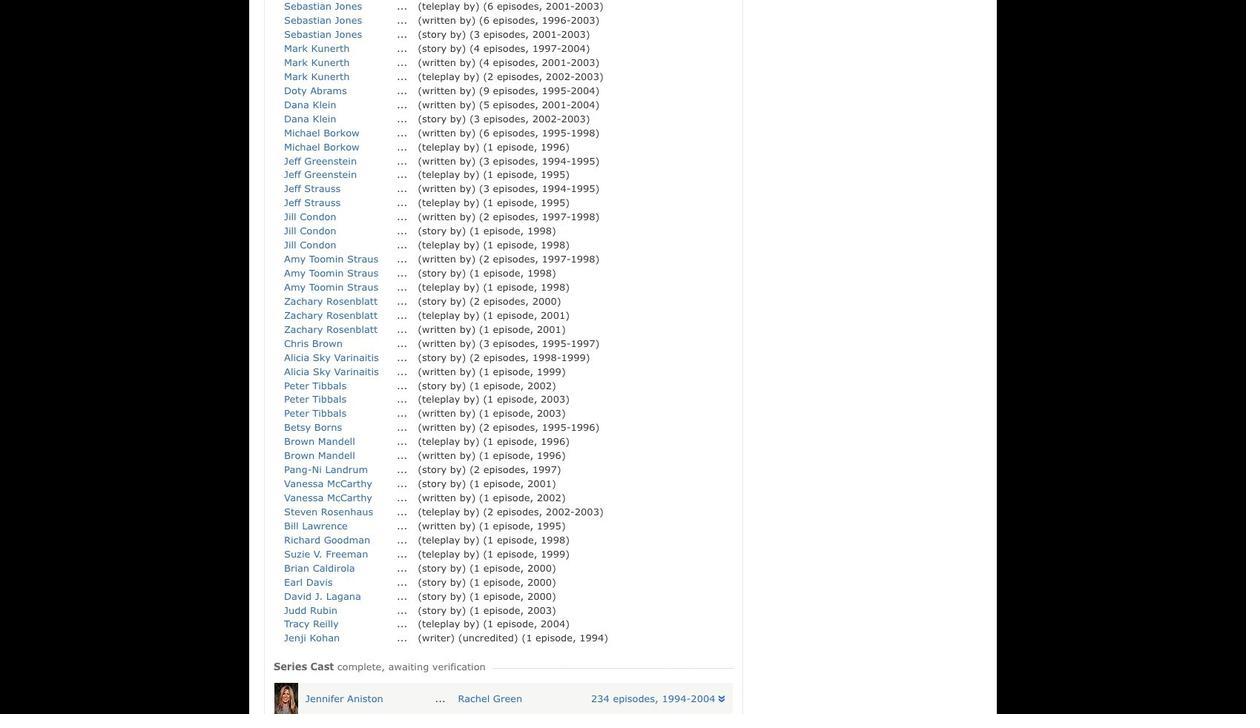 Task type: describe. For each thing, give the bounding box(es) containing it.
jennifer aniston image
[[274, 683, 298, 714]]



Task type: vqa. For each thing, say whether or not it's contained in the screenshot.
watchlist image
no



